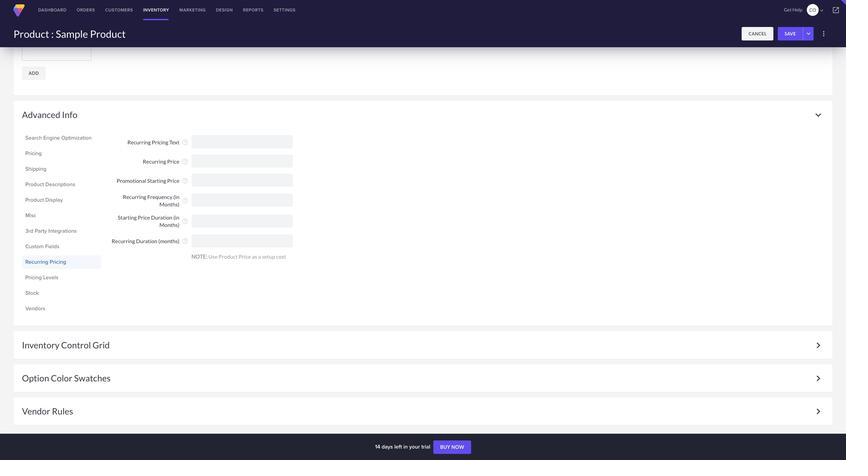 Task type: vqa. For each thing, say whether or not it's contained in the screenshot.
12th 'help_outline' from the bottom
no



Task type: describe. For each thing, give the bounding box(es) containing it.
inventory control grid
[[22, 340, 110, 351]]

cancel link
[[742, 27, 774, 41]]

3rd party integrations
[[25, 227, 77, 235]]

pricing up stock
[[25, 274, 42, 282]]

left
[[394, 444, 402, 451]]

product descriptions link
[[25, 179, 98, 191]]

optimization
[[61, 134, 92, 142]]

dashboard
[[38, 7, 67, 13]]

14 days left in your trial
[[375, 444, 432, 451]]

(months)
[[158, 238, 179, 245]]

recurring frequency (in months) help_outline
[[123, 194, 189, 208]]

misc link
[[25, 210, 98, 222]]

vendor
[[22, 407, 50, 417]]

help_outline inside the promotional starting price help_outline
[[182, 178, 189, 184]]

setup
[[262, 254, 275, 260]]

recurring duration (months) help_outline
[[112, 238, 189, 245]]

(in inside recurring frequency (in months) help_outline
[[173, 194, 179, 200]]

shipping link
[[25, 164, 98, 175]]

3rd
[[25, 227, 33, 235]]

swatches
[[74, 373, 111, 384]]

save
[[785, 31, 796, 36]]

price inside starting price duration (in months) help_outline
[[138, 214, 150, 221]]

help_outline inside recurring duration (months) help_outline
[[182, 238, 189, 245]]

(in inside starting price duration (in months) help_outline
[[173, 214, 179, 221]]

as
[[252, 254, 257, 260]]

cost
[[276, 254, 286, 260]]

recurring price help_outline
[[143, 158, 189, 165]]

pricing levels
[[25, 274, 58, 282]]

frequency
[[147, 194, 172, 200]]

trial
[[421, 444, 431, 451]]

starting inside starting price duration (in months) help_outline
[[118, 214, 137, 221]]

product for product : sample product
[[14, 28, 49, 40]]

dashboard link
[[33, 0, 72, 20]]

reports
[[243, 7, 264, 13]]

3rd party integrations link
[[25, 226, 98, 237]]

expand_more for inventory control grid
[[813, 340, 824, 352]]

product right use
[[219, 254, 238, 260]]

recurring for recurring frequency (in months) help_outline
[[123, 194, 146, 200]]

party
[[35, 227, 47, 235]]

marketing
[[179, 7, 206, 13]]

stock
[[25, 290, 39, 297]]

custom fields
[[25, 243, 59, 251]]

get
[[784, 7, 792, 13]]

levels
[[43, 274, 58, 282]]

recurring for recurring pricing
[[25, 259, 48, 266]]

vendors link
[[25, 303, 98, 315]]

recurring for recurring duration (months) help_outline
[[112, 238, 135, 245]]

starting price duration (in months) help_outline
[[118, 214, 189, 228]]

product : sample product
[[14, 28, 126, 40]]

promotional
[[117, 178, 146, 184]]

price inside recurring price help_outline
[[167, 158, 179, 165]]

duration inside recurring duration (months) help_outline
[[136, 238, 157, 245]]

advanced info
[[22, 110, 77, 120]]

recurring pricing link
[[25, 257, 98, 268]]

help_outline inside starting price duration (in months) help_outline
[[182, 218, 189, 225]]

color
[[51, 373, 72, 384]]

search engine optimization link
[[25, 133, 98, 144]]

display
[[45, 196, 63, 204]]

in
[[404, 444, 408, 451]]

more_vert
[[820, 30, 828, 38]]

vendor rules
[[22, 407, 73, 417]]

your
[[409, 444, 420, 451]]

sample
[[56, 28, 88, 40]]

custom
[[25, 243, 44, 251]]

settings
[[274, 7, 296, 13]]

product for product display
[[25, 196, 44, 204]]



Task type: locate. For each thing, give the bounding box(es) containing it.

[[819, 7, 825, 13]]

product for product descriptions
[[25, 181, 44, 189]]

1 (in from the top
[[173, 194, 179, 200]]

days
[[382, 444, 393, 451]]

add link
[[22, 67, 46, 80]]

(in
[[173, 194, 179, 200], [173, 214, 179, 221]]

buy now
[[440, 445, 464, 451]]

3 help_outline from the top
[[182, 178, 189, 184]]

2 (in from the top
[[173, 214, 179, 221]]

pricing levels link
[[25, 272, 98, 284]]

recurring inside recurring pricing link
[[25, 259, 48, 266]]

1 months) from the top
[[159, 201, 179, 208]]

expand_more for advanced info
[[813, 110, 824, 121]]

0 horizontal spatial starting
[[118, 214, 137, 221]]

pricing inside 'recurring pricing text help_outline'
[[152, 139, 168, 146]]

misc
[[25, 212, 36, 220]]

rules
[[52, 407, 73, 417]]

months) down frequency
[[159, 201, 179, 208]]

14
[[375, 444, 380, 451]]

2 expand_more from the top
[[813, 340, 824, 352]]

help_outline inside recurring price help_outline
[[182, 158, 189, 165]]

product left : at the top of page
[[14, 28, 49, 40]]

control
[[61, 340, 91, 351]]

duration inside starting price duration (in months) help_outline
[[151, 214, 172, 221]]

product
[[14, 28, 49, 40], [90, 28, 126, 40], [25, 181, 44, 189], [25, 196, 44, 204], [219, 254, 238, 260]]

duration down starting price duration (in months) help_outline
[[136, 238, 157, 245]]

info
[[62, 110, 77, 120]]

duration
[[151, 214, 172, 221], [136, 238, 157, 245]]

1 expand_more from the top
[[813, 110, 824, 121]]

stock link
[[25, 288, 98, 299]]

inventory for inventory
[[143, 7, 169, 13]]

months) inside starting price duration (in months) help_outline
[[159, 222, 179, 228]]

cancel
[[749, 31, 767, 36]]

1 vertical spatial starting
[[118, 214, 137, 221]]

help_outline inside recurring frequency (in months) help_outline
[[182, 198, 189, 204]]

grid
[[93, 340, 110, 351]]

recurring inside recurring price help_outline
[[143, 158, 166, 165]]

search
[[25, 134, 42, 142]]

pricing left text
[[152, 139, 168, 146]]

use
[[209, 254, 218, 260]]

search engine optimization
[[25, 134, 92, 142]]

product display link
[[25, 195, 98, 206]]

product display
[[25, 196, 63, 204]]

save link
[[778, 27, 803, 41]]

co 
[[809, 7, 825, 13]]

integrations
[[48, 227, 77, 235]]

inventory
[[143, 7, 169, 13], [22, 340, 59, 351]]

6 help_outline from the top
[[182, 238, 189, 245]]

pricing down search on the left top
[[25, 150, 42, 158]]

recurring for recurring price help_outline
[[143, 158, 166, 165]]

0 vertical spatial months)
[[159, 201, 179, 208]]

pricing link
[[25, 148, 98, 160]]

custom fields link
[[25, 241, 98, 253]]

0 vertical spatial duration
[[151, 214, 172, 221]]

option color swatches
[[22, 373, 111, 384]]

expand_more for option color swatches
[[813, 373, 824, 385]]

recurring inside recurring duration (months) help_outline
[[112, 238, 135, 245]]

months) inside recurring frequency (in months) help_outline
[[159, 201, 179, 208]]

product down shipping
[[25, 181, 44, 189]]

recurring inside recurring frequency (in months) help_outline
[[123, 194, 146, 200]]

1 vertical spatial (in
[[173, 214, 179, 221]]

shipping
[[25, 165, 46, 173]]

price inside the promotional starting price help_outline
[[167, 178, 179, 184]]

recurring pricing
[[25, 259, 66, 266]]

1 vertical spatial inventory
[[22, 340, 59, 351]]

price left 'as'
[[239, 254, 251, 260]]

inventory for inventory control grid
[[22, 340, 59, 351]]

0 vertical spatial inventory
[[143, 7, 169, 13]]

duration down recurring frequency (in months) help_outline
[[151, 214, 172, 221]]

get help
[[784, 7, 803, 13]]

4 expand_more from the top
[[813, 407, 824, 418]]

expand_more for vendor rules
[[813, 407, 824, 418]]

product descriptions
[[25, 181, 75, 189]]

option
[[22, 373, 49, 384]]

0 horizontal spatial inventory
[[22, 340, 59, 351]]

1 horizontal spatial starting
[[147, 178, 166, 184]]

note:
[[192, 254, 208, 260]]


[[832, 6, 840, 14]]

pricing inside 'link'
[[25, 150, 42, 158]]

1 vertical spatial months)
[[159, 222, 179, 228]]

2 months) from the top
[[159, 222, 179, 228]]

recurring for recurring pricing text help_outline
[[127, 139, 151, 146]]

starting up frequency
[[147, 178, 166, 184]]

1 help_outline from the top
[[182, 139, 189, 146]]

expand_more
[[813, 110, 824, 121], [813, 340, 824, 352], [813, 373, 824, 385], [813, 407, 824, 418]]

design
[[216, 7, 233, 13]]

product up misc
[[25, 196, 44, 204]]

price down recurring price help_outline
[[167, 178, 179, 184]]

now
[[452, 445, 464, 451]]

price
[[167, 158, 179, 165], [167, 178, 179, 184], [138, 214, 150, 221], [239, 254, 251, 260]]

more_vert button
[[817, 27, 831, 41]]

(in right frequency
[[173, 194, 179, 200]]

note: use product price as a setup cost
[[192, 254, 286, 260]]

None text field
[[192, 136, 293, 149], [192, 174, 293, 187], [192, 215, 293, 228], [192, 235, 293, 248], [192, 136, 293, 149], [192, 174, 293, 187], [192, 215, 293, 228], [192, 235, 293, 248]]

None text field
[[192, 155, 293, 168], [192, 194, 293, 207], [192, 155, 293, 168], [192, 194, 293, 207]]

4 help_outline from the top
[[182, 198, 189, 204]]

recurring pricing text help_outline
[[127, 139, 189, 146]]

a
[[258, 254, 261, 260]]

promotional starting price help_outline
[[117, 178, 189, 184]]

help
[[793, 7, 803, 13]]

orders
[[77, 7, 95, 13]]

 link
[[826, 0, 846, 20]]

pricing down custom fields link
[[50, 259, 66, 266]]

text
[[169, 139, 179, 146]]

price down recurring frequency (in months) help_outline
[[138, 214, 150, 221]]

starting
[[147, 178, 166, 184], [118, 214, 137, 221]]

customers
[[105, 7, 133, 13]]

descriptions
[[45, 181, 75, 189]]

vendors
[[25, 305, 45, 313]]

2 help_outline from the top
[[182, 158, 189, 165]]

1 horizontal spatial inventory
[[143, 7, 169, 13]]

3 expand_more from the top
[[813, 373, 824, 385]]

(in up (months)
[[173, 214, 179, 221]]

price down text
[[167, 158, 179, 165]]

add
[[29, 71, 39, 76]]

product down customers
[[90, 28, 126, 40]]

0 vertical spatial (in
[[173, 194, 179, 200]]

buy
[[440, 445, 450, 451]]

months) up (months)
[[159, 222, 179, 228]]

co
[[809, 7, 817, 13]]

fields
[[45, 243, 59, 251]]

recurring inside 'recurring pricing text help_outline'
[[127, 139, 151, 146]]

starting up recurring duration (months) help_outline at left
[[118, 214, 137, 221]]

buy now link
[[434, 441, 471, 455]]

5 help_outline from the top
[[182, 218, 189, 225]]

engine
[[43, 134, 60, 142]]

recurring
[[127, 139, 151, 146], [143, 158, 166, 165], [123, 194, 146, 200], [112, 238, 135, 245], [25, 259, 48, 266]]

advanced
[[22, 110, 60, 120]]

:
[[51, 28, 54, 40]]

0 vertical spatial starting
[[147, 178, 166, 184]]

help_outline inside 'recurring pricing text help_outline'
[[182, 139, 189, 146]]

help_outline
[[182, 139, 189, 146], [182, 158, 189, 165], [182, 178, 189, 184], [182, 198, 189, 204], [182, 218, 189, 225], [182, 238, 189, 245]]

1 vertical spatial duration
[[136, 238, 157, 245]]

starting inside the promotional starting price help_outline
[[147, 178, 166, 184]]



